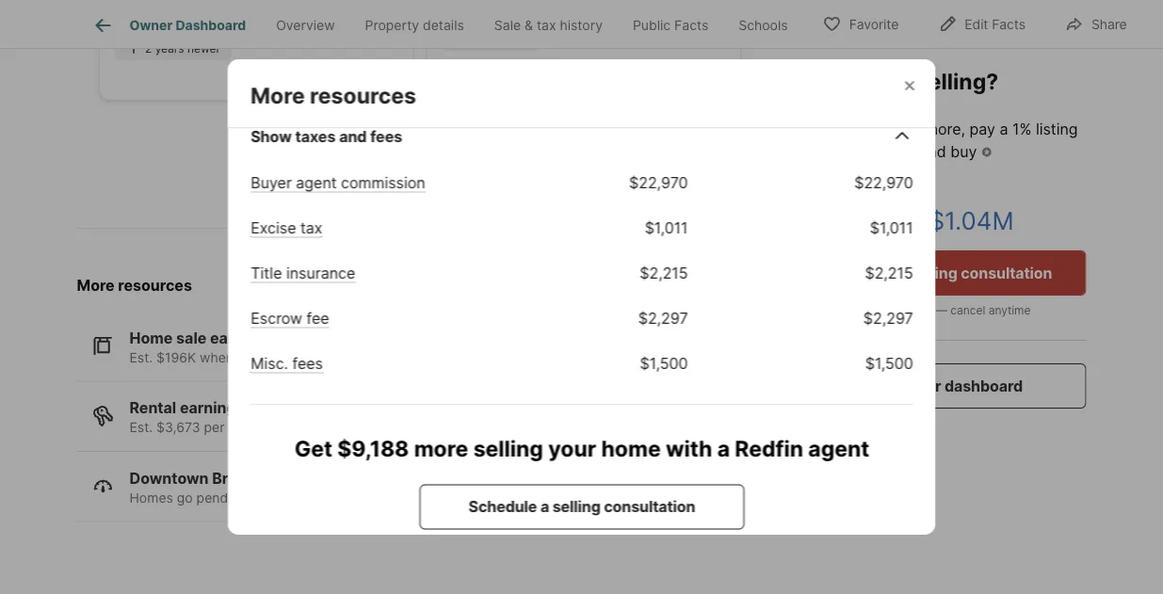 Task type: describe. For each thing, give the bounding box(es) containing it.
redfin inside more resources dialog
[[735, 436, 803, 462]]

0 vertical spatial with
[[838, 303, 861, 317]]

&
[[525, 17, 533, 33]]

overview
[[276, 17, 335, 33]]

home sale earnings est. $196k when you sell with redfin
[[130, 329, 358, 365]]

insurance
[[286, 264, 355, 283]]

0 horizontal spatial lot
[[186, 12, 200, 25]]

estate
[[280, 469, 327, 487]]

0 horizontal spatial more resources
[[77, 276, 192, 294]]

view
[[855, 377, 892, 395]]

excise tax link
[[250, 219, 322, 238]]

a inside sell your home for more, pay a 1% listing fee when you sell and buy
[[1000, 119, 1008, 138]]

sale
[[176, 329, 207, 347]]

anytime
[[989, 303, 1031, 317]]

1%
[[1013, 119, 1032, 138]]

it's
[[792, 303, 807, 317]]

0 horizontal spatial selling
[[473, 436, 543, 462]]

0 horizontal spatial more
[[77, 276, 115, 294]]

edit facts button
[[922, 4, 1042, 43]]

free 3d walkthrough link
[[250, 49, 399, 68]]

and inside sell your home for more, pay a 1% listing fee when you sell and buy
[[920, 142, 946, 160]]

per
[[204, 420, 225, 436]]

sale inside estimated sale price $873,000 – $1.04m
[[858, 181, 884, 197]]

sale inside sale & tax history tab
[[494, 17, 521, 33]]

buyer
[[250, 174, 291, 192]]

sale & tax history
[[494, 17, 603, 33]]

redfin inside the home sale earnings est. $196k when you sell with redfin
[[318, 349, 358, 365]]

get
[[294, 436, 332, 462]]

more resources element
[[250, 59, 438, 109]]

earnings inside the home sale earnings est. $196k when you sell with redfin
[[210, 329, 275, 347]]

misc. fees
[[250, 355, 323, 373]]

0 vertical spatial smaller
[[145, 12, 183, 25]]

of
[[890, 68, 911, 94]]

excise
[[250, 219, 296, 237]]

get $9,188 more selling your home with a redfin agent
[[294, 436, 869, 462]]

more,
[[925, 119, 966, 138]]

schools tab
[[724, 3, 803, 48]]

$9,188
[[337, 436, 409, 462]]

thinking of selling?
[[792, 68, 999, 94]]

taxes
[[295, 127, 335, 146]]

days
[[285, 490, 315, 506]]

home inside more resources dialog
[[601, 436, 660, 462]]

sell
[[792, 119, 817, 138]]

property details tab
[[350, 3, 479, 48]]

thinking
[[792, 68, 885, 94]]

public facts
[[633, 17, 709, 33]]

sell your home for more, pay a 1% listing fee when you sell and buy
[[792, 119, 1078, 160]]

cancel
[[951, 303, 986, 317]]

obligation
[[880, 303, 933, 317]]

view owner dashboard button
[[792, 363, 1087, 409]]

2
[[145, 42, 151, 56]]

owner dashboard link
[[92, 14, 246, 37]]

buy
[[951, 142, 977, 160]]

pay
[[970, 119, 996, 138]]

you inside the home sale earnings est. $196k when you sell with redfin
[[237, 349, 260, 365]]

schedule a selling consultation for schedule a selling consultation link
[[468, 498, 695, 517]]

24
[[265, 490, 282, 506]]

public
[[633, 17, 671, 33]]

excise tax
[[250, 219, 322, 237]]

smaller lot button
[[427, 0, 740, 101]]

facts for edit facts
[[992, 16, 1026, 32]]

earnings inside rental earnings est. $3,673 per month, based on comparable rentals
[[180, 399, 245, 417]]

your inside more resources dialog
[[548, 436, 596, 462]]

3d
[[286, 49, 307, 67]]

schedule for schedule a selling consultation link
[[468, 498, 537, 517]]

overview tab
[[261, 3, 350, 48]]

for
[[901, 119, 921, 138]]

escrow fee link
[[250, 309, 329, 329]]

—
[[936, 303, 948, 317]]

schedule a selling consultation button
[[792, 250, 1087, 296]]

home inside sell your home for more, pay a 1% listing fee when you sell and buy
[[857, 119, 897, 138]]

escrow
[[250, 309, 302, 328]]

tax inside more resources dialog
[[300, 219, 322, 237]]

owner dashboard
[[130, 17, 246, 33]]

2 $1,011 from the left
[[870, 219, 913, 237]]

in
[[251, 490, 262, 506]]

schedule a selling consultation for schedule a selling consultation button
[[826, 264, 1053, 282]]

0 horizontal spatial fees
[[292, 355, 323, 373]]

favorite button
[[807, 4, 915, 43]]

selling for schedule a selling consultation link
[[552, 498, 600, 517]]

show
[[250, 127, 291, 146]]

share
[[1092, 16, 1127, 32]]

favorite
[[849, 16, 899, 32]]

1 $1,011 from the left
[[644, 219, 688, 237]]

when inside the home sale earnings est. $196k when you sell with redfin
[[200, 349, 234, 365]]

your inside sell your home for more, pay a 1% listing fee when you sell and buy
[[821, 119, 853, 138]]

month,
[[228, 420, 272, 436]]

lot inside button
[[514, 33, 527, 47]]

it's free, with no obligation — cancel anytime
[[792, 303, 1031, 317]]

owner
[[895, 377, 941, 395]]

estimated sale price $873,000 – $1.04m
[[792, 181, 1014, 235]]

tax inside tab
[[537, 17, 556, 33]]



Task type: vqa. For each thing, say whether or not it's contained in the screenshot.
send a message
no



Task type: locate. For each thing, give the bounding box(es) containing it.
tab list containing owner dashboard
[[77, 0, 818, 48]]

1 vertical spatial selling
[[473, 436, 543, 462]]

0 horizontal spatial agent
[[296, 174, 336, 192]]

0 horizontal spatial tax
[[300, 219, 322, 237]]

2 vertical spatial selling
[[552, 498, 600, 517]]

when down sale
[[200, 349, 234, 365]]

more resources dialog
[[227, 0, 936, 561]]

$1.04m
[[929, 206, 1014, 235]]

1 horizontal spatial more resources
[[250, 82, 416, 108]]

you down escrow
[[237, 349, 260, 365]]

consultation inside more resources dialog
[[604, 498, 695, 517]]

schools
[[739, 17, 788, 33]]

1 vertical spatial smaller
[[472, 33, 511, 47]]

0 vertical spatial schedule
[[826, 264, 894, 282]]

selling down "get $9,188 more selling your home with a redfin agent"
[[552, 498, 600, 517]]

smaller lot up years in the top of the page
[[145, 12, 200, 25]]

1 horizontal spatial tax
[[537, 17, 556, 33]]

pending
[[196, 490, 247, 506]]

1 $1,500 from the left
[[640, 355, 688, 373]]

consultation for schedule a selling consultation button
[[961, 264, 1053, 282]]

1 horizontal spatial fee
[[792, 142, 814, 160]]

1 vertical spatial home
[[601, 436, 660, 462]]

1 horizontal spatial when
[[819, 142, 857, 160]]

fees up commission
[[370, 127, 402, 146]]

1 vertical spatial with
[[288, 349, 315, 365]]

and right taxes
[[339, 127, 366, 146]]

2 $22,970 from the left
[[854, 174, 913, 192]]

1 horizontal spatial $2,297
[[863, 309, 913, 328]]

2 horizontal spatial selling
[[910, 264, 958, 282]]

commission
[[341, 174, 425, 192]]

selling right more
[[473, 436, 543, 462]]

$1,500
[[640, 355, 688, 373], [865, 355, 913, 373]]

based
[[275, 420, 314, 436]]

0 horizontal spatial home
[[601, 436, 660, 462]]

1 vertical spatial est.
[[130, 420, 153, 436]]

est. down the rental
[[130, 420, 153, 436]]

0 horizontal spatial $2,297
[[638, 309, 688, 328]]

and
[[339, 127, 366, 146], [920, 142, 946, 160]]

price
[[888, 181, 919, 197]]

schedule a selling consultation up —
[[826, 264, 1053, 282]]

1 horizontal spatial you
[[862, 142, 887, 160]]

resources inside more resources element
[[309, 82, 416, 108]]

1 vertical spatial more resources
[[77, 276, 192, 294]]

schedule for schedule a selling consultation button
[[826, 264, 894, 282]]

share button
[[1049, 4, 1143, 43]]

0 horizontal spatial with
[[288, 349, 315, 365]]

schedule
[[826, 264, 894, 282], [468, 498, 537, 517]]

tab list
[[77, 0, 818, 48]]

sell down escrow
[[264, 349, 284, 365]]

est. inside the home sale earnings est. $196k when you sell with redfin
[[130, 349, 153, 365]]

1 horizontal spatial lot
[[514, 33, 527, 47]]

lot up 2 years newer
[[186, 12, 200, 25]]

facts for public facts
[[674, 17, 709, 33]]

when inside sell your home for more, pay a 1% listing fee when you sell and buy
[[819, 142, 857, 160]]

tax right excise
[[300, 219, 322, 237]]

0 vertical spatial tax
[[537, 17, 556, 33]]

schedule a selling consultation inside button
[[826, 264, 1053, 282]]

$22,970 down show taxes and fees dropdown button at the top
[[629, 174, 688, 192]]

free
[[250, 49, 282, 67]]

1 vertical spatial redfin
[[735, 436, 803, 462]]

sell
[[892, 142, 915, 160], [264, 349, 284, 365]]

your up schedule a selling consultation link
[[548, 436, 596, 462]]

earnings up misc.
[[210, 329, 275, 347]]

title insurance link
[[250, 264, 355, 284]]

and inside dropdown button
[[339, 127, 366, 146]]

0 vertical spatial smaller lot
[[145, 12, 200, 25]]

public facts tab
[[618, 3, 724, 48]]

smaller lot down &
[[472, 33, 527, 47]]

schedule inside button
[[826, 264, 894, 282]]

1 horizontal spatial facts
[[992, 16, 1026, 32]]

1 horizontal spatial sell
[[892, 142, 915, 160]]

smaller inside button
[[472, 33, 511, 47]]

when up estimated
[[819, 142, 857, 160]]

2 vertical spatial with
[[665, 436, 712, 462]]

title
[[250, 264, 282, 283]]

smaller lot
[[145, 12, 200, 25], [472, 33, 527, 47]]

facts right public
[[674, 17, 709, 33]]

0 vertical spatial resources
[[309, 82, 416, 108]]

1 horizontal spatial home
[[857, 119, 897, 138]]

sell inside sell your home for more, pay a 1% listing fee when you sell and buy
[[892, 142, 915, 160]]

buyer agent commission link
[[250, 174, 425, 193]]

0 horizontal spatial your
[[548, 436, 596, 462]]

$22,970 up –
[[854, 174, 913, 192]]

0 horizontal spatial smaller lot
[[145, 12, 200, 25]]

0 vertical spatial sell
[[892, 142, 915, 160]]

title insurance
[[250, 264, 355, 283]]

0 vertical spatial home
[[857, 119, 897, 138]]

1 horizontal spatial schedule a selling consultation
[[826, 264, 1053, 282]]

selling
[[910, 264, 958, 282], [473, 436, 543, 462], [552, 498, 600, 517]]

2 $2,215 from the left
[[865, 264, 913, 283]]

and down more,
[[920, 142, 946, 160]]

0 vertical spatial you
[[862, 142, 887, 160]]

a
[[1000, 119, 1008, 138], [898, 264, 906, 282], [717, 436, 730, 462], [540, 498, 549, 517]]

home
[[857, 119, 897, 138], [601, 436, 660, 462]]

0 horizontal spatial resources
[[118, 276, 192, 294]]

rental earnings est. $3,673 per month, based on comparable rentals
[[130, 399, 456, 436]]

0 horizontal spatial schedule
[[468, 498, 537, 517]]

1 horizontal spatial consultation
[[961, 264, 1053, 282]]

2 years newer
[[145, 42, 220, 56]]

0 vertical spatial est.
[[130, 349, 153, 365]]

0 horizontal spatial facts
[[674, 17, 709, 33]]

market
[[331, 469, 383, 487]]

1 horizontal spatial $1,500
[[865, 355, 913, 373]]

1 vertical spatial when
[[200, 349, 234, 365]]

misc.
[[250, 355, 288, 373]]

sell inside the home sale earnings est. $196k when you sell with redfin
[[264, 349, 284, 365]]

edit
[[965, 16, 988, 32]]

tax
[[537, 17, 556, 33], [300, 219, 322, 237]]

0 horizontal spatial you
[[237, 349, 260, 365]]

0 vertical spatial your
[[821, 119, 853, 138]]

1 horizontal spatial agent
[[808, 436, 869, 462]]

dashboard
[[945, 377, 1023, 395]]

edit facts
[[965, 16, 1026, 32]]

1 est. from the top
[[130, 349, 153, 365]]

show taxes and fees button
[[250, 103, 913, 171]]

facts inside button
[[992, 16, 1026, 32]]

1 vertical spatial fees
[[292, 355, 323, 373]]

tax right &
[[537, 17, 556, 33]]

view owner dashboard
[[855, 377, 1023, 395]]

facts inside tab
[[674, 17, 709, 33]]

rental
[[130, 399, 176, 417]]

0 vertical spatial consultation
[[961, 264, 1053, 282]]

1 $2,297 from the left
[[638, 309, 688, 328]]

1 vertical spatial your
[[548, 436, 596, 462]]

schedule a selling consultation link
[[419, 485, 744, 530]]

0 vertical spatial fee
[[792, 142, 814, 160]]

consultation
[[961, 264, 1053, 282], [604, 498, 695, 517]]

agent down view at the right of page
[[808, 436, 869, 462]]

0 vertical spatial lot
[[186, 12, 200, 25]]

$2,215
[[639, 264, 688, 283], [865, 264, 913, 283]]

dashboard
[[176, 17, 246, 33]]

1 vertical spatial schedule a selling consultation
[[468, 498, 695, 517]]

with inside more resources dialog
[[665, 436, 712, 462]]

schedule inside more resources dialog
[[468, 498, 537, 517]]

a inside button
[[898, 264, 906, 282]]

resources
[[309, 82, 416, 108], [118, 276, 192, 294]]

newer
[[187, 42, 220, 56]]

fee down "sell"
[[792, 142, 814, 160]]

0 horizontal spatial smaller
[[145, 12, 183, 25]]

more resources up home in the bottom of the page
[[77, 276, 192, 294]]

on
[[318, 420, 333, 436]]

with
[[838, 303, 861, 317], [288, 349, 315, 365], [665, 436, 712, 462]]

fee inside sell your home for more, pay a 1% listing fee when you sell and buy
[[792, 142, 814, 160]]

0 horizontal spatial when
[[200, 349, 234, 365]]

brea
[[212, 469, 246, 487]]

est. down home in the bottom of the page
[[130, 349, 153, 365]]

0 horizontal spatial $1,500
[[640, 355, 688, 373]]

sale left &
[[494, 17, 521, 33]]

1 vertical spatial earnings
[[180, 399, 245, 417]]

1 $2,215 from the left
[[639, 264, 688, 283]]

facts right edit
[[992, 16, 1026, 32]]

smaller down sale & tax history
[[472, 33, 511, 47]]

1 vertical spatial smaller lot
[[472, 33, 527, 47]]

earnings
[[210, 329, 275, 347], [180, 399, 245, 417]]

when
[[819, 142, 857, 160], [200, 349, 234, 365]]

home up schedule a selling consultation link
[[601, 436, 660, 462]]

selling inside button
[[910, 264, 958, 282]]

2 horizontal spatial with
[[838, 303, 861, 317]]

2 est. from the top
[[130, 420, 153, 436]]

$873,000
[[792, 206, 903, 235]]

–
[[910, 206, 922, 235]]

sale left price
[[858, 181, 884, 197]]

0 horizontal spatial sale
[[494, 17, 521, 33]]

homes
[[130, 490, 173, 506]]

1 vertical spatial agent
[[808, 436, 869, 462]]

0 horizontal spatial $2,215
[[639, 264, 688, 283]]

free,
[[810, 303, 835, 317]]

listing
[[1036, 119, 1078, 138]]

2 $2,297 from the left
[[863, 309, 913, 328]]

lot down &
[[514, 33, 527, 47]]

fee right escrow
[[306, 309, 329, 328]]

downtown brea real estate market homes go pending in 24 days
[[130, 469, 383, 506]]

consultation inside button
[[961, 264, 1053, 282]]

selling for schedule a selling consultation button
[[910, 264, 958, 282]]

1 vertical spatial sell
[[264, 349, 284, 365]]

selling?
[[916, 68, 999, 94]]

1 vertical spatial consultation
[[604, 498, 695, 517]]

0 vertical spatial agent
[[296, 174, 336, 192]]

selling up —
[[910, 264, 958, 282]]

free 3d walkthrough
[[250, 49, 399, 67]]

1 horizontal spatial $2,215
[[865, 264, 913, 283]]

property details
[[365, 17, 464, 33]]

you up estimated sale price $873,000 – $1.04m
[[862, 142, 887, 160]]

more inside dialog
[[250, 82, 304, 108]]

more
[[414, 436, 468, 462]]

estimated
[[792, 181, 854, 197]]

0 vertical spatial sale
[[494, 17, 521, 33]]

1 vertical spatial tax
[[300, 219, 322, 237]]

sale & tax history tab
[[479, 3, 618, 48]]

you inside sell your home for more, pay a 1% listing fee when you sell and buy
[[862, 142, 887, 160]]

est. inside rental earnings est. $3,673 per month, based on comparable rentals
[[130, 420, 153, 436]]

walkthrough
[[311, 49, 399, 67]]

1 vertical spatial sale
[[858, 181, 884, 197]]

1 horizontal spatial with
[[665, 436, 712, 462]]

$22,970
[[629, 174, 688, 192], [854, 174, 913, 192]]

agent right buyer
[[296, 174, 336, 192]]

show taxes and fees
[[250, 127, 402, 146]]

schedule a selling consultation inside more resources dialog
[[468, 498, 695, 517]]

$3,673
[[156, 420, 200, 436]]

more resources down free 3d walkthrough link
[[250, 82, 416, 108]]

1 horizontal spatial schedule
[[826, 264, 894, 282]]

sell down for
[[892, 142, 915, 160]]

home
[[130, 329, 173, 347]]

more resources
[[250, 82, 416, 108], [77, 276, 192, 294]]

smaller up years in the top of the page
[[145, 12, 183, 25]]

no
[[864, 303, 877, 317]]

resources up home in the bottom of the page
[[118, 276, 192, 294]]

1 horizontal spatial your
[[821, 119, 853, 138]]

years
[[155, 42, 184, 56]]

0 vertical spatial more resources
[[250, 82, 416, 108]]

fees
[[370, 127, 402, 146], [292, 355, 323, 373]]

consultation down "get $9,188 more selling your home with a redfin agent"
[[604, 498, 695, 517]]

1 vertical spatial fee
[[306, 309, 329, 328]]

0 horizontal spatial schedule a selling consultation
[[468, 498, 695, 517]]

0 vertical spatial redfin
[[318, 349, 358, 365]]

property
[[365, 17, 419, 33]]

0 horizontal spatial sell
[[264, 349, 284, 365]]

lot
[[186, 12, 200, 25], [514, 33, 527, 47]]

1 vertical spatial lot
[[514, 33, 527, 47]]

owner
[[130, 17, 173, 33]]

fee inside more resources dialog
[[306, 309, 329, 328]]

consultation up anytime
[[961, 264, 1053, 282]]

1 horizontal spatial and
[[920, 142, 946, 160]]

1 horizontal spatial $22,970
[[854, 174, 913, 192]]

0 vertical spatial schedule a selling consultation
[[826, 264, 1053, 282]]

1 vertical spatial you
[[237, 349, 260, 365]]

1 vertical spatial resources
[[118, 276, 192, 294]]

your right "sell"
[[821, 119, 853, 138]]

more resources inside dialog
[[250, 82, 416, 108]]

real
[[249, 469, 277, 487]]

escrow fee
[[250, 309, 329, 328]]

you
[[862, 142, 887, 160], [237, 349, 260, 365]]

1 $22,970 from the left
[[629, 174, 688, 192]]

fees right misc.
[[292, 355, 323, 373]]

consultation for schedule a selling consultation link
[[604, 498, 695, 517]]

downtown
[[130, 469, 209, 487]]

1 horizontal spatial resources
[[309, 82, 416, 108]]

1 vertical spatial schedule
[[468, 498, 537, 517]]

resources down walkthrough
[[309, 82, 416, 108]]

1 horizontal spatial sale
[[858, 181, 884, 197]]

1 vertical spatial more
[[77, 276, 115, 294]]

0 vertical spatial fees
[[370, 127, 402, 146]]

1 horizontal spatial redfin
[[735, 436, 803, 462]]

1 horizontal spatial $1,011
[[870, 219, 913, 237]]

0 horizontal spatial fee
[[306, 309, 329, 328]]

earnings up per
[[180, 399, 245, 417]]

fees inside dropdown button
[[370, 127, 402, 146]]

1 horizontal spatial more
[[250, 82, 304, 108]]

smaller lot inside button
[[472, 33, 527, 47]]

schedule a selling consultation
[[826, 264, 1053, 282], [468, 498, 695, 517]]

misc. fees link
[[250, 355, 323, 374]]

0 horizontal spatial redfin
[[318, 349, 358, 365]]

1 horizontal spatial selling
[[552, 498, 600, 517]]

$196k
[[156, 349, 196, 365]]

0 horizontal spatial and
[[339, 127, 366, 146]]

2 $1,500 from the left
[[865, 355, 913, 373]]

go
[[177, 490, 193, 506]]

fee
[[792, 142, 814, 160], [306, 309, 329, 328]]

with inside the home sale earnings est. $196k when you sell with redfin
[[288, 349, 315, 365]]

schedule a selling consultation down "get $9,188 more selling your home with a redfin agent"
[[468, 498, 695, 517]]

home left for
[[857, 119, 897, 138]]



